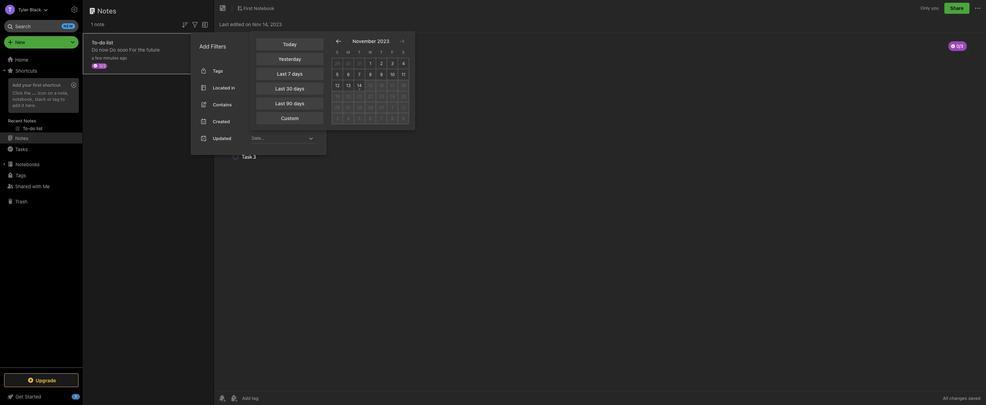 Task type: describe. For each thing, give the bounding box(es) containing it.
add for add filters
[[200, 43, 210, 50]]

started
[[25, 394, 41, 400]]

add a reminder image
[[218, 395, 226, 403]]

the inside to-do list do now do soon for the future
[[138, 47, 145, 53]]

tags inside button
[[16, 173, 26, 178]]

7 up last 30 days
[[288, 71, 291, 77]]

0 horizontal spatial 8 button
[[365, 69, 376, 80]]

2 do from the left
[[110, 47, 116, 53]]

add filters image
[[191, 21, 199, 29]]

today
[[283, 41, 297, 47]]

25
[[401, 94, 406, 99]]

0 vertical spatial tags
[[213, 68, 223, 74]]

0/3
[[99, 63, 106, 68]]

31 button
[[354, 58, 365, 69]]

last for last 7 days
[[277, 71, 287, 77]]

18 button
[[398, 80, 409, 91]]

notes link
[[0, 133, 82, 144]]

7 down 31 button
[[358, 72, 361, 77]]

add filters
[[200, 43, 226, 50]]

date…
[[252, 136, 264, 141]]

1 horizontal spatial 30 button
[[376, 102, 387, 113]]

0 vertical spatial 30 button
[[343, 58, 354, 69]]

28 button
[[354, 102, 365, 113]]

tyler black
[[18, 7, 41, 12]]

1 vertical spatial 6
[[369, 116, 372, 121]]

90
[[286, 101, 293, 106]]

0 vertical spatial a
[[92, 55, 94, 60]]

0 vertical spatial 3 button
[[387, 58, 398, 69]]

29 for the top 29 "button"
[[335, 61, 340, 66]]

16 button
[[376, 80, 387, 91]]

12
[[335, 83, 340, 88]]

contains
[[213, 102, 232, 107]]

1 vertical spatial 29 button
[[365, 102, 376, 113]]

0 horizontal spatial 30
[[286, 86, 293, 92]]

Add tag field
[[242, 396, 293, 402]]

0 vertical spatial notes
[[98, 7, 117, 15]]

icon
[[38, 90, 46, 96]]

notebook,
[[12, 96, 33, 102]]

11 button
[[398, 69, 409, 80]]

with
[[32, 184, 42, 189]]

days for last 7 days
[[292, 71, 303, 77]]

22
[[368, 94, 373, 99]]

20 button
[[343, 91, 354, 102]]

clear
[[297, 43, 309, 49]]

click
[[12, 90, 23, 96]]

1 for topmost 1 button
[[370, 61, 372, 66]]

17
[[391, 83, 395, 88]]

tag
[[53, 96, 59, 102]]

21 button
[[354, 91, 365, 102]]

november 2023
[[353, 38, 390, 44]]

7 down 23 button
[[381, 116, 383, 121]]

to-do list do now do soon for the future
[[92, 39, 160, 53]]

saved
[[969, 396, 981, 402]]

days for last 30 days
[[294, 86, 305, 92]]

5 for top 5 button
[[336, 72, 339, 77]]

0 horizontal spatial 6 button
[[343, 69, 354, 80]]

here.
[[25, 103, 36, 108]]

filters
[[211, 43, 226, 50]]

16
[[379, 83, 384, 88]]

9 for 9 button to the top
[[380, 72, 383, 77]]

new search field
[[9, 20, 75, 32]]

1 horizontal spatial 9 button
[[398, 113, 409, 124]]

tags button
[[0, 170, 82, 181]]

18
[[402, 83, 406, 88]]

View options field
[[199, 20, 209, 29]]

2023 inside note window element
[[270, 21, 282, 27]]

to-
[[92, 39, 99, 45]]

29 for bottommost 29 "button"
[[368, 105, 373, 110]]

add tag image
[[230, 395, 238, 403]]

last for last edited on nov 14, 2023
[[220, 21, 229, 27]]

get started
[[16, 394, 41, 400]]

icon on a note, notebook, stack or tag to add it here.
[[12, 90, 68, 108]]

clear all
[[297, 43, 315, 49]]

edited
[[230, 21, 244, 27]]

0 vertical spatial 5 button
[[332, 69, 343, 80]]

27
[[346, 105, 351, 110]]

28
[[357, 105, 362, 110]]

new button
[[4, 36, 79, 49]]

Help and Learning task checklist field
[[0, 392, 83, 403]]

to
[[61, 96, 65, 102]]

1 do from the left
[[92, 47, 98, 53]]

1 for bottom 1 button
[[392, 105, 394, 110]]

last 7 days
[[277, 71, 303, 77]]

15
[[368, 83, 373, 88]]

click to collapse image
[[80, 393, 85, 401]]

ago
[[120, 55, 127, 60]]

get
[[16, 394, 23, 400]]

in
[[231, 85, 235, 90]]

0 vertical spatial 9 button
[[376, 69, 387, 80]]

clear all button
[[297, 42, 316, 51]]

november
[[353, 38, 376, 44]]

on inside note window element
[[246, 21, 251, 27]]

2 vertical spatial notes
[[15, 135, 28, 141]]

2 for the left '2' "button"
[[380, 61, 383, 66]]

13
[[346, 83, 351, 88]]

tree containing home
[[0, 54, 83, 368]]

the inside group
[[24, 90, 31, 96]]

future
[[147, 47, 160, 53]]

More actions field
[[974, 3, 983, 14]]

shortcuts
[[16, 68, 37, 74]]

23
[[379, 94, 384, 99]]

shared with me
[[15, 184, 50, 189]]

do
[[99, 39, 105, 45]]

yesterday
[[279, 56, 301, 62]]

notebooks
[[16, 161, 40, 167]]

3 for topmost 3 button
[[391, 61, 394, 66]]

you
[[932, 5, 940, 11]]

30 for "30" "button" to the top
[[346, 61, 351, 66]]

minutes
[[103, 55, 119, 60]]

0 vertical spatial 6
[[347, 72, 350, 77]]

add
[[12, 103, 20, 108]]

settings image
[[70, 6, 79, 14]]

first
[[33, 82, 41, 88]]

1 horizontal spatial 2 button
[[398, 102, 409, 113]]

1 vertical spatial 4 button
[[343, 113, 354, 124]]

notebooks link
[[0, 159, 82, 170]]

few
[[95, 55, 102, 60]]

26 button
[[332, 102, 343, 113]]

1 horizontal spatial 4 button
[[398, 58, 409, 69]]

27 button
[[343, 102, 354, 113]]

trash
[[15, 199, 27, 205]]

stack
[[35, 96, 46, 102]]

2 t from the left
[[380, 50, 383, 54]]

a few minutes ago
[[92, 55, 127, 60]]

add for add your first shortcut
[[12, 82, 21, 88]]

created
[[213, 119, 230, 124]]

shared with me link
[[0, 181, 82, 192]]

14,
[[263, 21, 269, 27]]

or
[[47, 96, 51, 102]]

0 horizontal spatial 2 button
[[376, 58, 387, 69]]

Search text field
[[9, 20, 74, 32]]



Task type: vqa. For each thing, say whether or not it's contained in the screenshot.
EGGS
no



Task type: locate. For each thing, give the bounding box(es) containing it.
6 button down '22' button
[[365, 113, 376, 124]]

1 horizontal spatial add
[[200, 43, 210, 50]]

add left filters
[[200, 43, 210, 50]]

tooltip
[[166, 4, 204, 18]]

first notebook button
[[235, 3, 277, 13]]

1 vertical spatial add
[[12, 82, 21, 88]]

0 horizontal spatial 4 button
[[343, 113, 354, 124]]

1 vertical spatial 2023
[[378, 38, 390, 44]]

1 horizontal spatial 30
[[346, 61, 351, 66]]

notes
[[98, 7, 117, 15], [24, 118, 36, 124], [15, 135, 28, 141]]

0 horizontal spatial 5
[[336, 72, 339, 77]]

26
[[335, 105, 340, 110]]

6 down '22' button
[[369, 116, 372, 121]]

29 button left 31
[[332, 58, 343, 69]]

recent
[[8, 118, 23, 124]]

days up the last 90 days
[[294, 86, 305, 92]]

20
[[346, 94, 351, 99]]

...
[[32, 90, 36, 96]]

1 vertical spatial 9
[[402, 116, 405, 121]]

3 button down "26" on the left top
[[332, 113, 343, 124]]

first
[[244, 5, 253, 11]]

me
[[43, 184, 50, 189]]

4
[[402, 61, 405, 66], [347, 116, 350, 121]]

2023 right 14,
[[270, 21, 282, 27]]

14 button
[[354, 80, 365, 91]]

do down list
[[110, 47, 116, 53]]

on up or
[[48, 90, 53, 96]]

30 for the rightmost "30" "button"
[[379, 105, 384, 110]]

notebook
[[254, 5, 274, 11]]

2023 right november on the top left of page
[[378, 38, 390, 44]]

0 vertical spatial 8 button
[[365, 69, 376, 80]]

1 vertical spatial 30
[[286, 86, 293, 92]]

3 for the left 3 button
[[336, 116, 339, 121]]

Account field
[[0, 3, 48, 17]]

1 button right 31
[[365, 58, 376, 69]]

1 horizontal spatial 4
[[402, 61, 405, 66]]

0 horizontal spatial 3 button
[[332, 113, 343, 124]]

group
[[0, 76, 82, 135]]

1 horizontal spatial 3 button
[[387, 58, 398, 69]]

7 button down 23 button
[[376, 113, 387, 124]]

1 right 31 button
[[370, 61, 372, 66]]

4 up 11
[[402, 61, 405, 66]]

1 horizontal spatial 29 button
[[365, 102, 376, 113]]

1 vertical spatial 4
[[347, 116, 350, 121]]

8 button down the 24 button
[[387, 113, 398, 124]]

2 button down 25
[[398, 102, 409, 113]]

1 vertical spatial 30 button
[[376, 102, 387, 113]]

do down to-
[[92, 47, 98, 53]]

8 up 15 at the left of the page
[[369, 72, 372, 77]]

1 t from the left
[[358, 50, 361, 54]]

s left m
[[336, 50, 339, 54]]

the
[[138, 47, 145, 53], [24, 90, 31, 96]]

expand notebooks image
[[2, 162, 7, 167]]

share
[[951, 5, 964, 11]]

1 left note
[[91, 21, 93, 27]]

1 button down 24
[[387, 102, 398, 113]]

all changes saved
[[944, 396, 981, 402]]

22 button
[[365, 91, 376, 102]]

1 horizontal spatial s
[[402, 50, 405, 54]]

1 vertical spatial 29
[[368, 105, 373, 110]]

5 down 28 button
[[358, 116, 361, 121]]

7 inside help and learning task checklist field
[[75, 395, 77, 399]]

last inside note window element
[[220, 21, 229, 27]]

recent notes
[[8, 118, 36, 124]]

5 up 12
[[336, 72, 339, 77]]

0 vertical spatial 4 button
[[398, 58, 409, 69]]

1 horizontal spatial 7 button
[[376, 113, 387, 124]]

1 horizontal spatial t
[[380, 50, 383, 54]]

1 down the 24 button
[[392, 105, 394, 110]]

21
[[357, 94, 362, 99]]

9 down 25 button
[[402, 116, 405, 121]]

1 horizontal spatial 5 button
[[354, 113, 365, 124]]

first notebook
[[244, 5, 274, 11]]

all
[[310, 43, 315, 49]]

2 for rightmost '2' "button"
[[403, 105, 405, 110]]

6 button
[[343, 69, 354, 80], [365, 113, 376, 124]]

11
[[402, 72, 406, 77]]

1 for 1 note
[[91, 21, 93, 27]]

home link
[[0, 54, 83, 65]]

0 horizontal spatial the
[[24, 90, 31, 96]]

1 vertical spatial the
[[24, 90, 31, 96]]

0 vertical spatial add
[[200, 43, 210, 50]]

2 button
[[376, 58, 387, 69], [398, 102, 409, 113]]

2023
[[270, 21, 282, 27], [378, 38, 390, 44]]

1 horizontal spatial on
[[246, 21, 251, 27]]

0 vertical spatial 8
[[369, 72, 372, 77]]

2 horizontal spatial 30
[[379, 105, 384, 110]]

0 horizontal spatial do
[[92, 47, 98, 53]]

upgrade button
[[4, 374, 79, 388]]

f
[[391, 50, 394, 54]]

1 horizontal spatial 9
[[402, 116, 405, 121]]

0 horizontal spatial 1 button
[[365, 58, 376, 69]]

more actions image
[[974, 4, 983, 12]]

30 button down 23
[[376, 102, 387, 113]]

29 right 28 button
[[368, 105, 373, 110]]

0 horizontal spatial s
[[336, 50, 339, 54]]

12 button
[[332, 80, 343, 91]]

expand note image
[[219, 4, 227, 12]]

1 vertical spatial 8
[[391, 116, 394, 121]]

0 vertical spatial days
[[292, 71, 303, 77]]

on left 'nov'
[[246, 21, 251, 27]]

1 horizontal spatial 2
[[403, 105, 405, 110]]

1 vertical spatial 9 button
[[398, 113, 409, 124]]

31
[[357, 61, 362, 66]]

17 button
[[387, 80, 398, 91]]

1 vertical spatial days
[[294, 86, 305, 92]]

only
[[921, 5, 931, 11]]

0 vertical spatial on
[[246, 21, 251, 27]]

home
[[15, 57, 28, 63]]

3 button up the 10
[[387, 58, 398, 69]]

last left "90"
[[275, 101, 285, 106]]

7
[[288, 71, 291, 77], [358, 72, 361, 77], [381, 116, 383, 121], [75, 395, 77, 399]]

1 horizontal spatial a
[[92, 55, 94, 60]]

located
[[213, 85, 230, 90]]

1 vertical spatial a
[[54, 90, 57, 96]]

5 for bottommost 5 button
[[358, 116, 361, 121]]

0 vertical spatial 30
[[346, 61, 351, 66]]

0 horizontal spatial 5 button
[[332, 69, 343, 80]]

7 button up 14
[[354, 69, 365, 80]]

9 up 16
[[380, 72, 383, 77]]

2 horizontal spatial 1
[[392, 105, 394, 110]]

1 horizontal spatial 1 button
[[387, 102, 398, 113]]

2023 field
[[376, 38, 390, 45]]

1 vertical spatial 5
[[358, 116, 361, 121]]

nov
[[253, 21, 261, 27]]

1 horizontal spatial do
[[110, 47, 116, 53]]

t
[[358, 50, 361, 54], [380, 50, 383, 54]]

10 button
[[387, 69, 398, 80]]

upgrade
[[36, 378, 56, 384]]

7 left click to collapse icon
[[75, 395, 77, 399]]

2 right 31 button
[[380, 61, 383, 66]]

last 30 days
[[275, 86, 305, 92]]

14
[[357, 83, 362, 88]]

1 vertical spatial 3
[[336, 116, 339, 121]]

days right "90"
[[294, 101, 305, 106]]

1 vertical spatial tags
[[16, 173, 26, 178]]

0 vertical spatial 1 button
[[365, 58, 376, 69]]

3 down 26 "button"
[[336, 116, 339, 121]]

1 vertical spatial 1
[[370, 61, 372, 66]]

tyler
[[18, 7, 29, 12]]

1 vertical spatial 1 button
[[387, 102, 398, 113]]

tree
[[0, 54, 83, 368]]

1 horizontal spatial 6
[[369, 116, 372, 121]]

last down last 7 days
[[275, 86, 285, 92]]

4 button down 27
[[343, 113, 354, 124]]

notes right recent
[[24, 118, 36, 124]]

0 horizontal spatial a
[[54, 90, 57, 96]]

1 vertical spatial 5 button
[[354, 113, 365, 124]]

6 button up 13
[[343, 69, 354, 80]]

last for last 30 days
[[275, 86, 285, 92]]

1 horizontal spatial 8 button
[[387, 113, 398, 124]]

8 button up 15 at the left of the page
[[365, 69, 376, 80]]

0 horizontal spatial 9
[[380, 72, 383, 77]]

0 vertical spatial 29
[[335, 61, 340, 66]]

1 vertical spatial 6 button
[[365, 113, 376, 124]]

tasks
[[15, 146, 28, 152]]

0 horizontal spatial 3
[[336, 116, 339, 121]]

2 button up 16
[[376, 58, 387, 69]]

4 button
[[398, 58, 409, 69], [343, 113, 354, 124]]

29 up 12
[[335, 61, 340, 66]]

13 button
[[343, 80, 354, 91]]

1 vertical spatial 7 button
[[376, 113, 387, 124]]

30 button
[[343, 58, 354, 69], [376, 102, 387, 113]]

0 horizontal spatial on
[[48, 90, 53, 96]]

do
[[92, 47, 98, 53], [110, 47, 116, 53]]

0 vertical spatial 3
[[391, 61, 394, 66]]

19
[[335, 94, 340, 99]]

0 horizontal spatial 4
[[347, 116, 350, 121]]

3 up the 10
[[391, 61, 394, 66]]

10
[[391, 72, 395, 77]]

0 horizontal spatial 2
[[380, 61, 383, 66]]

1 horizontal spatial 6 button
[[365, 113, 376, 124]]

tags up located
[[213, 68, 223, 74]]

t down 2023 field
[[380, 50, 383, 54]]

0 vertical spatial 4
[[402, 61, 405, 66]]

tags up shared
[[16, 173, 26, 178]]

2 s from the left
[[402, 50, 405, 54]]

2 vertical spatial 1
[[392, 105, 394, 110]]

4 button up 11
[[398, 58, 409, 69]]

a up tag
[[54, 90, 57, 96]]

click the ...
[[12, 90, 36, 96]]

0 vertical spatial 9
[[380, 72, 383, 77]]

soon
[[117, 47, 128, 53]]

0 horizontal spatial 1
[[91, 21, 93, 27]]

notes inside group
[[24, 118, 36, 124]]

w
[[369, 50, 372, 54]]

0 horizontal spatial tags
[[16, 173, 26, 178]]

add inside tree
[[12, 82, 21, 88]]

Add filters field
[[191, 20, 199, 29]]

6
[[347, 72, 350, 77], [369, 116, 372, 121]]

0 horizontal spatial 29 button
[[332, 58, 343, 69]]

shortcut
[[43, 82, 61, 88]]

note window element
[[214, 0, 987, 406]]

new
[[64, 24, 73, 28]]

6 up 13
[[347, 72, 350, 77]]

2 down 25 button
[[403, 105, 405, 110]]

1 horizontal spatial 8
[[391, 116, 394, 121]]

a inside icon on a note, notebook, stack or tag to add it here.
[[54, 90, 57, 96]]

5 button
[[332, 69, 343, 80], [354, 113, 365, 124]]

changes
[[950, 396, 968, 402]]

4 for bottommost 4 button
[[347, 116, 350, 121]]

3
[[391, 61, 394, 66], [336, 116, 339, 121]]

1 horizontal spatial tags
[[213, 68, 223, 74]]

the left ...
[[24, 90, 31, 96]]

group containing add your first shortcut
[[0, 76, 82, 135]]

1 vertical spatial notes
[[24, 118, 36, 124]]

0 horizontal spatial 2023
[[270, 21, 282, 27]]

 Date picker field
[[251, 134, 322, 144]]

t right m
[[358, 50, 361, 54]]

30 button left 31
[[343, 58, 354, 69]]

1 horizontal spatial 29
[[368, 105, 373, 110]]

30 up "90"
[[286, 86, 293, 92]]

4 down 27 "button"
[[347, 116, 350, 121]]

November field
[[351, 38, 376, 45]]

1 s from the left
[[336, 50, 339, 54]]

0 horizontal spatial 29
[[335, 61, 340, 66]]

trash link
[[0, 196, 82, 207]]

days for last 90 days
[[294, 101, 305, 106]]

days down yesterday
[[292, 71, 303, 77]]

notes up note
[[98, 7, 117, 15]]

30 down 23 button
[[379, 105, 384, 110]]

1 vertical spatial on
[[48, 90, 53, 96]]

1 vertical spatial 8 button
[[387, 113, 398, 124]]

your
[[22, 82, 32, 88]]

4 for 4 button to the right
[[402, 61, 405, 66]]

on inside icon on a note, notebook, stack or tag to add it here.
[[48, 90, 53, 96]]

last for last 90 days
[[275, 101, 285, 106]]

group inside tree
[[0, 76, 82, 135]]

0 vertical spatial 2
[[380, 61, 383, 66]]

29 button right 28
[[365, 102, 376, 113]]

add up "click"
[[12, 82, 21, 88]]

5 button up 12
[[332, 69, 343, 80]]

it
[[22, 103, 24, 108]]

9 button down 25 button
[[398, 113, 409, 124]]

5 button down 28
[[354, 113, 365, 124]]

19 button
[[332, 91, 343, 102]]

notes up tasks
[[15, 135, 28, 141]]

0 horizontal spatial 8
[[369, 72, 372, 77]]

only you
[[921, 5, 940, 11]]

0 vertical spatial 7 button
[[354, 69, 365, 80]]

9 button left the 10
[[376, 69, 387, 80]]

0 horizontal spatial 30 button
[[343, 58, 354, 69]]

last 90 days
[[275, 101, 305, 106]]

s right f
[[402, 50, 405, 54]]

2 vertical spatial 30
[[379, 105, 384, 110]]

8 down the 24 button
[[391, 116, 394, 121]]

for
[[129, 47, 137, 53]]

s
[[336, 50, 339, 54], [402, 50, 405, 54]]

0 horizontal spatial t
[[358, 50, 361, 54]]

Note Editor text field
[[214, 33, 987, 392]]

last up last 30 days
[[277, 71, 287, 77]]

9 for rightmost 9 button
[[402, 116, 405, 121]]

1 note
[[91, 21, 104, 27]]

30 left 31
[[346, 61, 351, 66]]

on
[[246, 21, 251, 27], [48, 90, 53, 96]]

Sort options field
[[181, 20, 189, 29]]

shared
[[15, 184, 31, 189]]

m
[[347, 50, 350, 54]]

last left 'edited'
[[220, 21, 229, 27]]

all
[[944, 396, 949, 402]]

located in
[[213, 85, 235, 90]]

the right the for
[[138, 47, 145, 53]]

a left few
[[92, 55, 94, 60]]

23 button
[[376, 91, 387, 102]]

0 vertical spatial 29 button
[[332, 58, 343, 69]]

0 horizontal spatial 7 button
[[354, 69, 365, 80]]

black
[[30, 7, 41, 12]]

1 vertical spatial 2
[[403, 105, 405, 110]]



